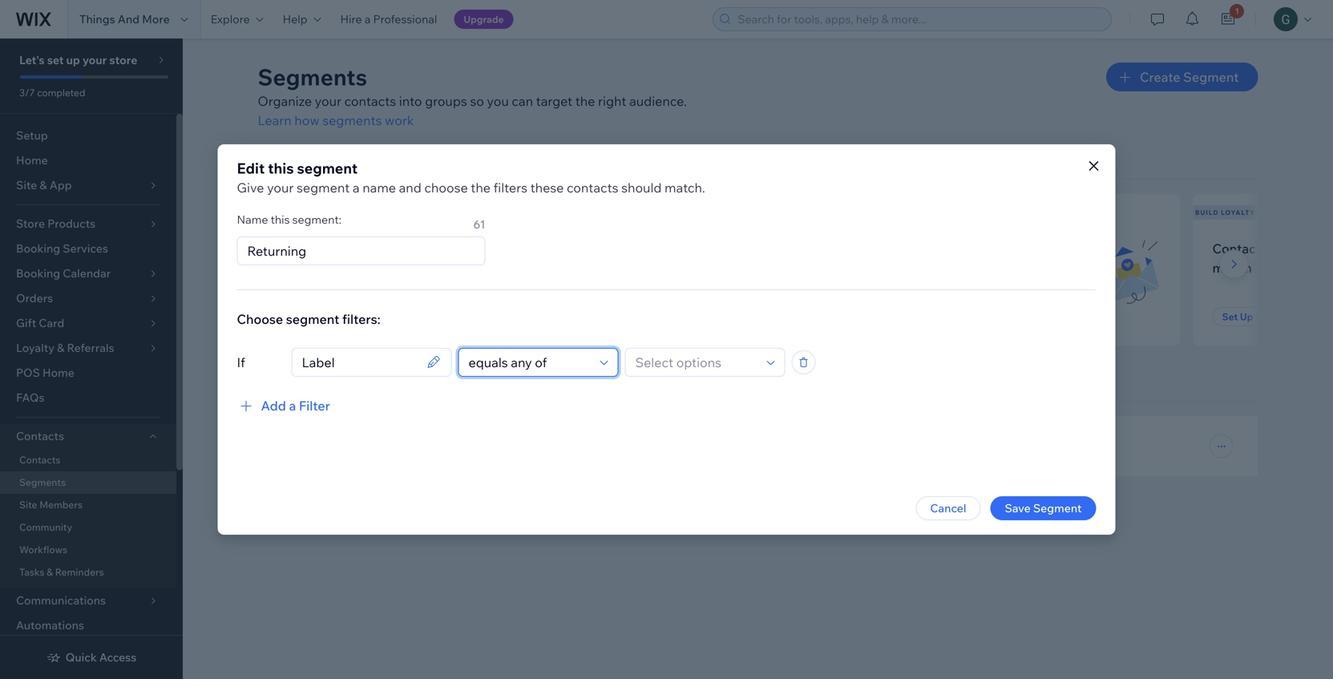 Task type: describe. For each thing, give the bounding box(es) containing it.
create segment button
[[1107, 63, 1259, 91]]

segment down contacts with a birth
[[1256, 311, 1298, 323]]

booking services
[[16, 241, 108, 255]]

your inside edit this segment give your segment a name and choose the filters these contacts should match.
[[267, 180, 294, 196]]

set
[[47, 53, 64, 67]]

segments link
[[0, 472, 176, 494]]

things
[[79, 12, 115, 26]]

list
[[440, 260, 458, 276]]

help
[[283, 12, 308, 26]]

filters:
[[342, 311, 381, 327]]

subscribers
[[280, 208, 335, 216]]

create segment
[[1140, 69, 1239, 85]]

quick access
[[66, 650, 137, 664]]

segments inside segments organize your contacts into groups so you can target the right audience. learn how segments work
[[323, 112, 382, 128]]

up
[[66, 53, 80, 67]]

contacts with a birth
[[1213, 240, 1334, 276]]

new for new contacts who recently subscribed to your mailing list
[[277, 240, 304, 256]]

Select options field
[[631, 349, 762, 376]]

filters
[[494, 180, 528, 196]]

choose
[[237, 311, 283, 327]]

more
[[142, 12, 170, 26]]

if
[[237, 354, 245, 371]]

suggested
[[258, 150, 334, 168]]

contacts inside contacts with a birth
[[1213, 240, 1268, 256]]

tasks & reminders link
[[0, 561, 176, 584]]

pos home link
[[0, 361, 176, 386]]

upgrade button
[[454, 10, 514, 29]]

the for segments
[[576, 93, 595, 109]]

booking
[[16, 241, 60, 255]]

who
[[363, 240, 388, 256]]

tasks
[[19, 566, 44, 578]]

segments organize your contacts into groups so you can target the right audience. learn how segments work
[[258, 63, 687, 128]]

quick
[[66, 650, 97, 664]]

choose segment filters:
[[237, 311, 381, 327]]

choose
[[425, 180, 468, 196]]

tasks & reminders
[[19, 566, 104, 578]]

with
[[1271, 240, 1297, 256]]

edit this segment give your segment a name and choose the filters these contacts should match.
[[237, 159, 706, 196]]

your
[[258, 370, 290, 388]]

pos home
[[16, 366, 74, 380]]

you inside segments organize your contacts into groups so you can target the right audience. learn how segments work
[[487, 93, 509, 109]]

build
[[1196, 208, 1219, 216]]

1 vertical spatial you
[[360, 150, 386, 168]]

right
[[598, 93, 627, 109]]

edit
[[237, 159, 265, 177]]

recently
[[391, 240, 440, 256]]

3/7
[[19, 87, 35, 99]]

up for first "set up segment" button from left
[[305, 311, 318, 323]]

0 vertical spatial home
[[16, 153, 48, 167]]

professional
[[373, 12, 437, 26]]

list containing new contacts who recently subscribed to your mailing list
[[255, 194, 1334, 346]]

suggested for you
[[258, 150, 386, 168]]

contacts inside segments organize your contacts into groups so you can target the right audience. learn how segments work
[[345, 93, 396, 109]]

a inside contacts with a birth
[[1300, 240, 1307, 256]]

build loyalty
[[1196, 208, 1256, 216]]

add a filter button
[[237, 396, 330, 415]]

name this segment:
[[237, 213, 342, 227]]

hire a professional link
[[331, 0, 447, 38]]

learn
[[258, 112, 292, 128]]

site
[[19, 499, 37, 511]]

let's set up your store
[[19, 53, 137, 67]]

members
[[39, 499, 83, 511]]

0 vertical spatial segment
[[297, 159, 358, 177]]

let's
[[19, 53, 45, 67]]

add a filter
[[261, 398, 330, 414]]

learn how segments work button
[[258, 111, 414, 130]]

things and more
[[79, 12, 170, 26]]

2 set up segment button from the left
[[1213, 307, 1308, 326]]

new subscribers
[[260, 208, 335, 216]]

work
[[385, 112, 414, 128]]

community link
[[0, 516, 176, 539]]

and
[[399, 180, 422, 196]]

cancel button
[[916, 496, 981, 520]]

your inside segments organize your contacts into groups so you can target the right audience. learn how segments work
[[315, 93, 342, 109]]

filter
[[299, 398, 330, 414]]

set up segment for first "set up segment" button from the right
[[1223, 311, 1298, 323]]

so
[[470, 93, 484, 109]]

services
[[63, 241, 108, 255]]

setup
[[16, 128, 48, 142]]

61
[[474, 217, 486, 231]]

booking services link
[[0, 237, 176, 261]]

set for first "set up segment" button from left
[[287, 311, 302, 323]]

save segment
[[1005, 501, 1082, 515]]

contacts button
[[0, 424, 176, 449]]

help button
[[273, 0, 331, 38]]

create
[[1140, 69, 1181, 85]]

this for name
[[271, 213, 290, 227]]

save
[[1005, 501, 1031, 515]]

segment down to
[[320, 311, 362, 323]]

quick access button
[[46, 650, 137, 665]]

how
[[295, 112, 320, 128]]



Task type: locate. For each thing, give the bounding box(es) containing it.
a left birth
[[1300, 240, 1307, 256]]

up down subscribed
[[305, 311, 318, 323]]

match.
[[665, 180, 706, 196]]

1 vertical spatial contacts
[[567, 180, 619, 196]]

into
[[399, 93, 422, 109]]

set down contacts with a birth
[[1223, 311, 1238, 323]]

this right name
[[271, 213, 290, 227]]

1 set up segment button from the left
[[277, 307, 372, 326]]

2 vertical spatial contacts
[[19, 454, 60, 466]]

your down who
[[363, 260, 390, 276]]

the inside segments organize your contacts into groups so you can target the right audience. learn how segments work
[[576, 93, 595, 109]]

birth
[[1310, 240, 1334, 256]]

contacts inside new contacts who recently subscribed to your mailing list
[[307, 240, 360, 256]]

your inside sidebar element
[[83, 53, 107, 67]]

name
[[363, 180, 396, 196]]

0 horizontal spatial segments
[[19, 476, 66, 488]]

1 vertical spatial segments
[[293, 370, 361, 388]]

1 horizontal spatial you
[[487, 93, 509, 109]]

0 vertical spatial new
[[260, 208, 278, 216]]

a left "name"
[[353, 180, 360, 196]]

this for edit
[[268, 159, 294, 177]]

new contacts who recently subscribed to your mailing list
[[277, 240, 458, 276]]

1 vertical spatial new
[[277, 240, 304, 256]]

site members
[[19, 499, 83, 511]]

new down give
[[260, 208, 278, 216]]

contacts down faqs
[[16, 429, 64, 443]]

contacts inside edit this segment give your segment a name and choose the filters these contacts should match.
[[567, 180, 619, 196]]

contacts up 'work'
[[345, 93, 396, 109]]

1 set from the left
[[287, 311, 302, 323]]

1 horizontal spatial set up segment
[[1223, 311, 1298, 323]]

set right choose
[[287, 311, 302, 323]]

up down contacts with a birth
[[1241, 311, 1254, 323]]

these
[[531, 180, 564, 196]]

upgrade
[[464, 13, 504, 25]]

for
[[337, 150, 357, 168]]

segments inside sidebar element
[[19, 476, 66, 488]]

1 set up segment from the left
[[287, 311, 362, 323]]

segments up 'organize'
[[258, 63, 367, 91]]

set for first "set up segment" button from the right
[[1223, 311, 1238, 323]]

a right hire
[[365, 12, 371, 26]]

1 horizontal spatial set
[[1223, 311, 1238, 323]]

site members link
[[0, 494, 176, 516]]

this right edit
[[268, 159, 294, 177]]

0 vertical spatial the
[[576, 93, 595, 109]]

mailing
[[393, 260, 437, 276]]

set up segment for first "set up segment" button from left
[[287, 311, 362, 323]]

the inside edit this segment give your segment a name and choose the filters these contacts should match.
[[471, 180, 491, 196]]

new
[[260, 208, 278, 216], [277, 240, 304, 256]]

&
[[47, 566, 53, 578]]

store
[[109, 53, 137, 67]]

0 vertical spatial segments
[[323, 112, 382, 128]]

new for new subscribers
[[260, 208, 278, 216]]

None field
[[297, 349, 422, 376]]

1 vertical spatial this
[[271, 213, 290, 227]]

0 horizontal spatial set up segment
[[287, 311, 362, 323]]

your segments
[[258, 370, 361, 388]]

0 horizontal spatial set up segment button
[[277, 307, 372, 326]]

segment down suggested for you
[[297, 180, 350, 196]]

subscribed
[[277, 260, 344, 276]]

contacts up to
[[307, 240, 360, 256]]

segments inside segments organize your contacts into groups so you can target the right audience. learn how segments work
[[258, 63, 367, 91]]

set up segment down contacts with a birth
[[1223, 311, 1298, 323]]

segments up for
[[323, 112, 382, 128]]

you
[[487, 93, 509, 109], [360, 150, 386, 168]]

2 set up segment from the left
[[1223, 311, 1298, 323]]

a inside edit this segment give your segment a name and choose the filters these contacts should match.
[[353, 180, 360, 196]]

your up learn how segments work button
[[315, 93, 342, 109]]

segment:
[[292, 213, 342, 227]]

Name this segment: field
[[243, 237, 480, 265]]

your up new subscribers
[[267, 180, 294, 196]]

contacts for 'contacts' link
[[19, 454, 60, 466]]

cancel
[[931, 501, 967, 515]]

reminders
[[55, 566, 104, 578]]

automations
[[16, 618, 84, 632]]

workflows link
[[0, 539, 176, 561]]

home right pos
[[43, 366, 74, 380]]

loyalty
[[1222, 208, 1256, 216]]

contacts for the contacts dropdown button
[[16, 429, 64, 443]]

faqs link
[[0, 386, 176, 411]]

2 up from the left
[[1241, 311, 1254, 323]]

contacts link
[[0, 449, 176, 472]]

1 button
[[1211, 0, 1247, 38]]

segments
[[258, 63, 367, 91], [19, 476, 66, 488]]

0 vertical spatial contacts
[[1213, 240, 1268, 256]]

home down setup
[[16, 153, 48, 167]]

1 vertical spatial contacts
[[16, 429, 64, 443]]

set up segment button down contacts with a birth
[[1213, 307, 1308, 326]]

segments up site members
[[19, 476, 66, 488]]

segments for segments
[[19, 476, 66, 488]]

2 set from the left
[[1223, 311, 1238, 323]]

home link
[[0, 148, 176, 173]]

up
[[305, 311, 318, 323], [1241, 311, 1254, 323]]

1 horizontal spatial the
[[576, 93, 595, 109]]

new inside new contacts who recently subscribed to your mailing list
[[277, 240, 304, 256]]

add
[[261, 398, 286, 414]]

target
[[536, 93, 573, 109]]

can
[[512, 93, 533, 109]]

the left filters
[[471, 180, 491, 196]]

set up segment button down subscribed
[[277, 307, 372, 326]]

to
[[347, 260, 360, 276]]

contacts inside dropdown button
[[16, 429, 64, 443]]

0 vertical spatial segments
[[258, 63, 367, 91]]

hire a professional
[[340, 12, 437, 26]]

home
[[16, 153, 48, 167], [43, 366, 74, 380]]

completed
[[37, 87, 85, 99]]

0 horizontal spatial the
[[471, 180, 491, 196]]

0 horizontal spatial up
[[305, 311, 318, 323]]

up for first "set up segment" button from the right
[[1241, 311, 1254, 323]]

this
[[268, 159, 294, 177], [271, 213, 290, 227]]

1 vertical spatial segment
[[297, 180, 350, 196]]

organize
[[258, 93, 312, 109]]

sidebar element
[[0, 38, 183, 679]]

0 horizontal spatial set
[[287, 311, 302, 323]]

automations link
[[0, 614, 176, 638]]

segment
[[1184, 69, 1239, 85], [320, 311, 362, 323], [1256, 311, 1298, 323], [1034, 501, 1082, 515]]

contacts up site members
[[19, 454, 60, 466]]

segments for segments organize your contacts into groups so you can target the right audience. learn how segments work
[[258, 63, 367, 91]]

1 horizontal spatial set up segment button
[[1213, 307, 1308, 326]]

your right up
[[83, 53, 107, 67]]

set
[[287, 311, 302, 323], [1223, 311, 1238, 323]]

set up segment down subscribed
[[287, 311, 362, 323]]

segments
[[323, 112, 382, 128], [293, 370, 361, 388]]

0 horizontal spatial you
[[360, 150, 386, 168]]

and
[[118, 12, 140, 26]]

1 vertical spatial segments
[[19, 476, 66, 488]]

segment up subscribers
[[297, 159, 358, 177]]

name
[[237, 213, 268, 227]]

a inside button
[[289, 398, 296, 414]]

this inside edit this segment give your segment a name and choose the filters these contacts should match.
[[268, 159, 294, 177]]

segment right create
[[1184, 69, 1239, 85]]

1 horizontal spatial segments
[[258, 63, 367, 91]]

a
[[365, 12, 371, 26], [353, 180, 360, 196], [1300, 240, 1307, 256], [289, 398, 296, 414]]

new up subscribed
[[277, 240, 304, 256]]

give
[[237, 180, 264, 196]]

the for edit this segment
[[471, 180, 491, 196]]

audience.
[[630, 93, 687, 109]]

0 vertical spatial contacts
[[345, 93, 396, 109]]

list
[[255, 194, 1334, 346]]

1
[[1236, 6, 1240, 16]]

Choose a condition field
[[464, 349, 595, 376]]

2 vertical spatial contacts
[[307, 240, 360, 256]]

segment
[[297, 159, 358, 177], [297, 180, 350, 196], [286, 311, 340, 327]]

you right for
[[360, 150, 386, 168]]

should
[[622, 180, 662, 196]]

1 up from the left
[[305, 311, 318, 323]]

you right so
[[487, 93, 509, 109]]

1 vertical spatial home
[[43, 366, 74, 380]]

setup link
[[0, 124, 176, 148]]

Search for tools, apps, help & more... field
[[733, 8, 1107, 30]]

your inside new contacts who recently subscribed to your mailing list
[[363, 260, 390, 276]]

pos
[[16, 366, 40, 380]]

faqs
[[16, 391, 45, 405]]

1 horizontal spatial up
[[1241, 311, 1254, 323]]

0 vertical spatial this
[[268, 159, 294, 177]]

contacts right these
[[567, 180, 619, 196]]

workflows
[[19, 544, 67, 556]]

2 vertical spatial segment
[[286, 311, 340, 327]]

the
[[576, 93, 595, 109], [471, 180, 491, 196]]

0 vertical spatial you
[[487, 93, 509, 109]]

segments up "filter"
[[293, 370, 361, 388]]

segment left filters: at the top
[[286, 311, 340, 327]]

segment right save
[[1034, 501, 1082, 515]]

contacts down loyalty
[[1213, 240, 1268, 256]]

1 vertical spatial the
[[471, 180, 491, 196]]

access
[[99, 650, 137, 664]]

3/7 completed
[[19, 87, 85, 99]]

the left right
[[576, 93, 595, 109]]

a right add
[[289, 398, 296, 414]]

contacts
[[1213, 240, 1268, 256], [16, 429, 64, 443], [19, 454, 60, 466]]



Task type: vqa. For each thing, say whether or not it's contained in the screenshot.
you
yes



